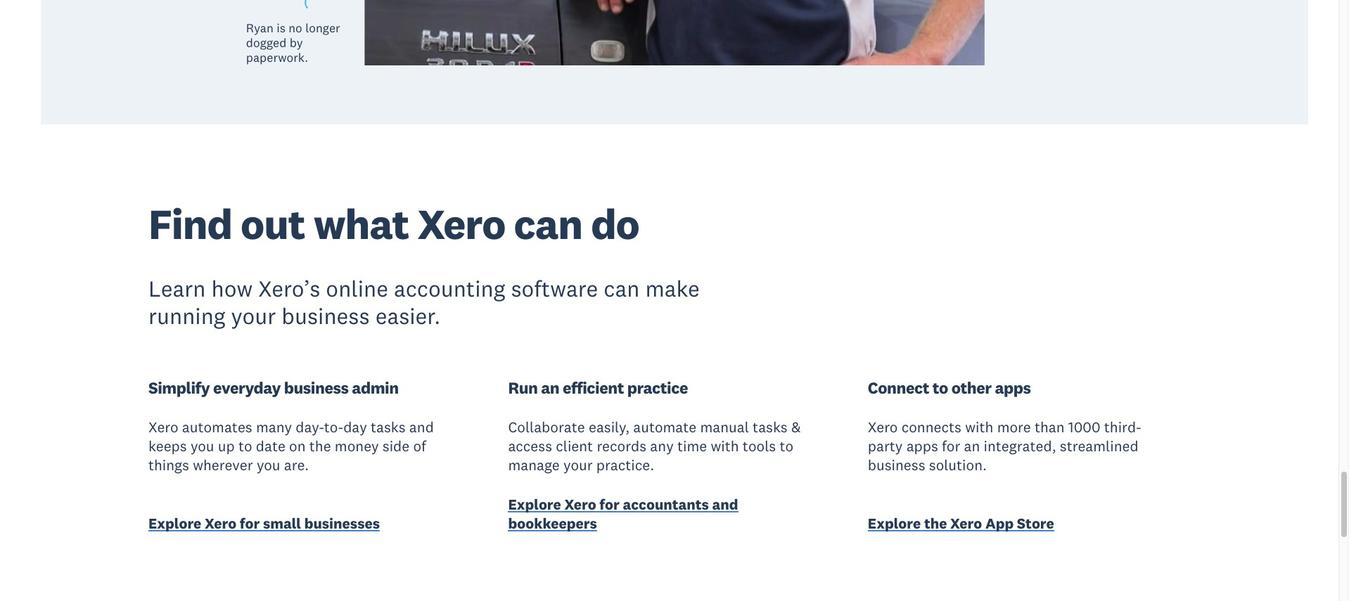 Task type: describe. For each thing, give the bounding box(es) containing it.
everyday
[[213, 378, 281, 398]]

bookkeepers
[[508, 514, 597, 533]]

other
[[952, 378, 992, 398]]

accounting
[[394, 275, 506, 303]]

explore xero for accountants and bookkeepers
[[508, 495, 739, 533]]

xero's
[[258, 275, 320, 303]]

tools
[[743, 437, 776, 456]]

1 vertical spatial the
[[925, 514, 948, 533]]

practice
[[628, 378, 688, 398]]

ryan
[[246, 21, 274, 36]]

automates
[[182, 418, 252, 437]]

connect to other apps
[[868, 378, 1031, 398]]

to-
[[324, 418, 344, 437]]

1 horizontal spatial apps
[[996, 378, 1031, 398]]

are.
[[284, 456, 309, 475]]

an inside xero connects with more than 1000 third- party apps for an integrated,  streamlined business solution.
[[965, 437, 981, 456]]

explore for simplify everyday business admin
[[148, 514, 202, 533]]

1000
[[1069, 418, 1101, 437]]

for for businesses
[[240, 514, 260, 533]]

easier.
[[376, 302, 441, 330]]

collaborate easily, automate manual tasks & access client records any time with tools to manage your practice.
[[508, 418, 801, 475]]

paperwork.
[[246, 50, 308, 66]]

business inside xero connects with more than 1000 third- party apps for an integrated,  streamlined business solution.
[[868, 456, 926, 475]]

records
[[597, 437, 647, 456]]

longer
[[306, 21, 340, 36]]

explore xero for small businesses link
[[148, 514, 380, 537]]

many
[[256, 418, 292, 437]]

to inside collaborate easily, automate manual tasks & access client records any time with tools to manage your practice.
[[780, 437, 794, 456]]

explore xero for small businesses
[[148, 514, 380, 533]]

any
[[651, 437, 674, 456]]

is
[[277, 21, 286, 36]]

learn how xero's online accounting software can make running your business easier.
[[148, 275, 700, 330]]

of
[[413, 437, 426, 456]]

solution.
[[930, 456, 987, 475]]

explore the xero app store
[[868, 514, 1055, 533]]

businesses
[[305, 514, 380, 533]]

xero left app
[[951, 514, 983, 533]]

&
[[792, 418, 801, 437]]

with inside xero connects with more than 1000 third- party apps for an integrated,  streamlined business solution.
[[966, 418, 994, 437]]

explore inside explore xero for accountants and bookkeepers
[[508, 495, 561, 514]]

make
[[646, 275, 700, 303]]

0 horizontal spatial can
[[514, 198, 583, 251]]

xero automates many day-to-day tasks and keeps you up to date on the money side of things wherever you are.
[[148, 418, 434, 475]]

no
[[289, 21, 303, 36]]

easily,
[[589, 418, 630, 437]]

streamlined
[[1061, 437, 1139, 456]]

what
[[314, 198, 409, 251]]

collaborate
[[508, 418, 585, 437]]

software
[[511, 275, 598, 303]]

xero inside xero connects with more than 1000 third- party apps for an integrated,  streamlined business solution.
[[868, 418, 898, 437]]

to inside xero automates many day-to-day tasks and keeps you up to date on the money side of things wherever you are.
[[239, 437, 252, 456]]

explore xero for accountants and bookkeepers link
[[508, 495, 739, 537]]

running
[[148, 302, 226, 330]]

1 vertical spatial business
[[284, 378, 349, 398]]

day
[[344, 418, 367, 437]]

connects
[[902, 418, 962, 437]]

learn
[[148, 275, 206, 303]]

time
[[678, 437, 707, 456]]

your inside collaborate easily, automate manual tasks & access client records any time with tools to manage your practice.
[[564, 456, 593, 475]]

manage
[[508, 456, 560, 475]]

up
[[218, 437, 235, 456]]

date
[[256, 437, 286, 456]]

0 horizontal spatial an
[[541, 378, 560, 398]]

more
[[998, 418, 1032, 437]]

third-
[[1105, 418, 1142, 437]]



Task type: locate. For each thing, give the bounding box(es) containing it.
the down day-
[[310, 437, 331, 456]]

with down manual
[[711, 437, 739, 456]]

your right the running
[[231, 302, 276, 330]]

2 vertical spatial business
[[868, 456, 926, 475]]

xero connects with more than 1000 third- party apps for an integrated,  streamlined business solution.
[[868, 418, 1142, 475]]

wherever
[[193, 456, 253, 475]]

can left "make"
[[604, 275, 640, 303]]

you
[[191, 437, 214, 456], [257, 456, 281, 475]]

0 horizontal spatial explore
[[148, 514, 202, 533]]

to right "up"
[[239, 437, 252, 456]]

simplify
[[148, 378, 210, 398]]

to down &
[[780, 437, 794, 456]]

the
[[310, 437, 331, 456], [925, 514, 948, 533]]

and inside xero automates many day-to-day tasks and keeps you up to date on the money side of things wherever you are.
[[410, 418, 434, 437]]

0 horizontal spatial to
[[239, 437, 252, 456]]

xero up keeps
[[148, 418, 178, 437]]

1 vertical spatial can
[[604, 275, 640, 303]]

by
[[290, 35, 303, 51]]

do
[[591, 198, 640, 251]]

and up the of
[[410, 418, 434, 437]]

xero up accounting
[[418, 198, 506, 251]]

app
[[986, 514, 1014, 533]]

0 horizontal spatial your
[[231, 302, 276, 330]]

0 horizontal spatial the
[[310, 437, 331, 456]]

an up solution.
[[965, 437, 981, 456]]

and
[[410, 418, 434, 437], [713, 495, 739, 514]]

find
[[148, 198, 232, 251]]

small
[[263, 514, 301, 533]]

explore
[[508, 495, 561, 514], [148, 514, 202, 533], [868, 514, 921, 533]]

business inside learn how xero's online accounting software can make running your business easier.
[[282, 302, 370, 330]]

on
[[289, 437, 306, 456]]

1 vertical spatial and
[[713, 495, 739, 514]]

an right 'run'
[[541, 378, 560, 398]]

admin
[[352, 378, 399, 398]]

can
[[514, 198, 583, 251], [604, 275, 640, 303]]

0 vertical spatial apps
[[996, 378, 1031, 398]]

you left "up"
[[191, 437, 214, 456]]

for up solution.
[[942, 437, 961, 456]]

for left small
[[240, 514, 260, 533]]

0 vertical spatial can
[[514, 198, 583, 251]]

your inside learn how xero's online accounting software can make running your business easier.
[[231, 302, 276, 330]]

1 tasks from the left
[[371, 418, 406, 437]]

0 vertical spatial the
[[310, 437, 331, 456]]

integrated,
[[984, 437, 1057, 456]]

for inside explore xero for accountants and bookkeepers
[[600, 495, 620, 514]]

with left the more
[[966, 418, 994, 437]]

0 horizontal spatial and
[[410, 418, 434, 437]]

can up 'software'
[[514, 198, 583, 251]]

1 horizontal spatial explore
[[508, 495, 561, 514]]

side
[[383, 437, 410, 456]]

0 vertical spatial your
[[231, 302, 276, 330]]

0 horizontal spatial tasks
[[371, 418, 406, 437]]

for
[[942, 437, 961, 456], [600, 495, 620, 514], [240, 514, 260, 533]]

to
[[933, 378, 949, 398], [239, 437, 252, 456], [780, 437, 794, 456]]

0 vertical spatial business
[[282, 302, 370, 330]]

your down client
[[564, 456, 593, 475]]

to left other
[[933, 378, 949, 398]]

a plumber standing in front of a utility vehicle image
[[364, 0, 985, 66]]

1 vertical spatial you
[[257, 456, 281, 475]]

automate
[[634, 418, 697, 437]]

ryan is no longer dogged by paperwork.
[[246, 21, 340, 66]]

keeps
[[148, 437, 187, 456]]

0 horizontal spatial you
[[191, 437, 214, 456]]

tasks inside xero automates many day-to-day tasks and keeps you up to date on the money side of things wherever you are.
[[371, 418, 406, 437]]

with inside collaborate easily, automate manual tasks & access client records any time with tools to manage your practice.
[[711, 437, 739, 456]]

explore for connect to other apps
[[868, 514, 921, 533]]

2 horizontal spatial to
[[933, 378, 949, 398]]

out
[[241, 198, 305, 251]]

client
[[556, 437, 593, 456]]

0 horizontal spatial for
[[240, 514, 260, 533]]

1 horizontal spatial with
[[966, 418, 994, 437]]

1 horizontal spatial can
[[604, 275, 640, 303]]

and right accountants
[[713, 495, 739, 514]]

1 horizontal spatial your
[[564, 456, 593, 475]]

1 horizontal spatial for
[[600, 495, 620, 514]]

money
[[335, 437, 379, 456]]

tasks inside collaborate easily, automate manual tasks & access client records any time with tools to manage your practice.
[[753, 418, 788, 437]]

apps up the more
[[996, 378, 1031, 398]]

practice.
[[597, 456, 655, 475]]

1 vertical spatial an
[[965, 437, 981, 456]]

day-
[[296, 418, 324, 437]]

1 vertical spatial apps
[[907, 437, 939, 456]]

0 vertical spatial and
[[410, 418, 434, 437]]

party
[[868, 437, 903, 456]]

1 vertical spatial your
[[564, 456, 593, 475]]

0 horizontal spatial with
[[711, 437, 739, 456]]

1 horizontal spatial the
[[925, 514, 948, 533]]

how
[[211, 275, 253, 303]]

than
[[1035, 418, 1065, 437]]

for for and
[[600, 495, 620, 514]]

things
[[148, 456, 189, 475]]

run
[[508, 378, 538, 398]]

1 horizontal spatial an
[[965, 437, 981, 456]]

connect
[[868, 378, 930, 398]]

xero down the wherever
[[205, 514, 237, 533]]

apps
[[996, 378, 1031, 398], [907, 437, 939, 456]]

and inside explore xero for accountants and bookkeepers
[[713, 495, 739, 514]]

explore the xero app store link
[[868, 514, 1055, 537]]

dogged
[[246, 35, 287, 51]]

online
[[326, 275, 388, 303]]

simplify everyday business admin
[[148, 378, 399, 398]]

can inside learn how xero's online accounting software can make running your business easier.
[[604, 275, 640, 303]]

0 vertical spatial an
[[541, 378, 560, 398]]

business
[[282, 302, 370, 330], [284, 378, 349, 398], [868, 456, 926, 475]]

0 vertical spatial you
[[191, 437, 214, 456]]

your
[[231, 302, 276, 330], [564, 456, 593, 475]]

the inside xero automates many day-to-day tasks and keeps you up to date on the money side of things wherever you are.
[[310, 437, 331, 456]]

for inside xero connects with more than 1000 third- party apps for an integrated,  streamlined business solution.
[[942, 437, 961, 456]]

1 horizontal spatial you
[[257, 456, 281, 475]]

run an efficient practice
[[508, 378, 688, 398]]

2 horizontal spatial explore
[[868, 514, 921, 533]]

an
[[541, 378, 560, 398], [965, 437, 981, 456]]

manual
[[701, 418, 749, 437]]

xero inside xero automates many day-to-day tasks and keeps you up to date on the money side of things wherever you are.
[[148, 418, 178, 437]]

apps down connects
[[907, 437, 939, 456]]

apps inside xero connects with more than 1000 third- party apps for an integrated,  streamlined business solution.
[[907, 437, 939, 456]]

0 horizontal spatial apps
[[907, 437, 939, 456]]

you down date
[[257, 456, 281, 475]]

tasks
[[371, 418, 406, 437], [753, 418, 788, 437]]

1 horizontal spatial and
[[713, 495, 739, 514]]

the down solution.
[[925, 514, 948, 533]]

xero up bookkeepers
[[565, 495, 597, 514]]

1 horizontal spatial tasks
[[753, 418, 788, 437]]

xero up party
[[868, 418, 898, 437]]

accountants
[[623, 495, 709, 514]]

with
[[966, 418, 994, 437], [711, 437, 739, 456]]

find out what xero can do
[[148, 198, 640, 251]]

access
[[508, 437, 553, 456]]

tasks up tools on the bottom
[[753, 418, 788, 437]]

xero
[[418, 198, 506, 251], [148, 418, 178, 437], [868, 418, 898, 437], [565, 495, 597, 514], [205, 514, 237, 533], [951, 514, 983, 533]]

2 horizontal spatial for
[[942, 437, 961, 456]]

efficient
[[563, 378, 624, 398]]

xero inside explore xero for accountants and bookkeepers
[[565, 495, 597, 514]]

for down practice.
[[600, 495, 620, 514]]

2 tasks from the left
[[753, 418, 788, 437]]

store
[[1018, 514, 1055, 533]]

1 horizontal spatial to
[[780, 437, 794, 456]]

tasks up side
[[371, 418, 406, 437]]



Task type: vqa. For each thing, say whether or not it's contained in the screenshot.
can
yes



